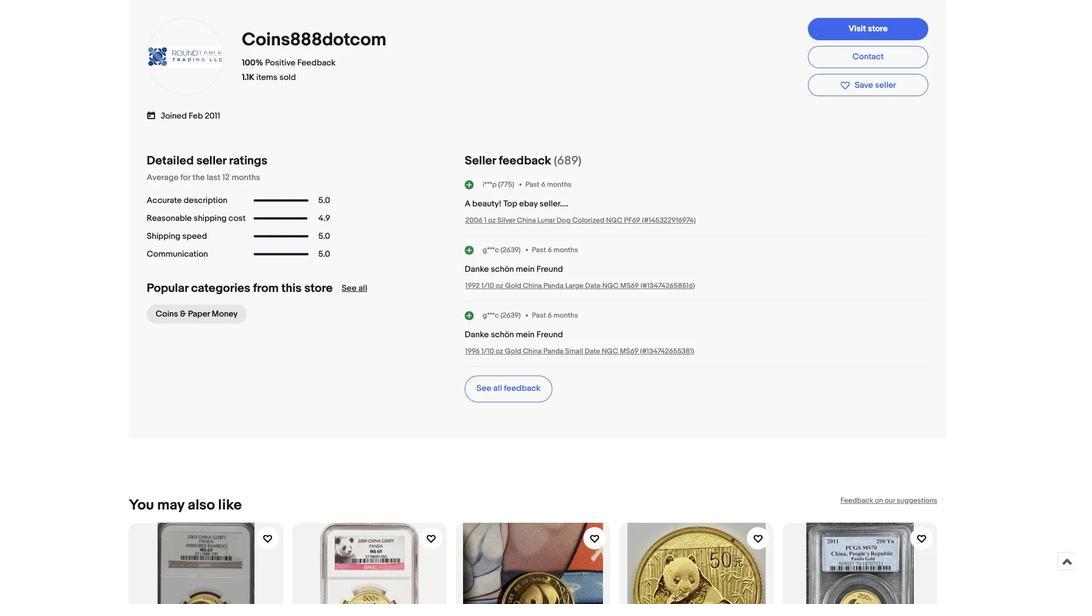 Task type: describe. For each thing, give the bounding box(es) containing it.
shipping
[[147, 232, 180, 242]]

0 vertical spatial store
[[868, 24, 888, 34]]

cost
[[228, 214, 246, 224]]

schön for 1992
[[491, 265, 514, 275]]

1996 1/10 oz gold china panda small date ngc ms69 (#134742655381) link
[[465, 348, 694, 357]]

5.0 for speed
[[318, 232, 330, 242]]

seller
[[465, 154, 496, 169]]

small
[[565, 348, 583, 357]]

1996
[[465, 348, 480, 357]]

shipping speed
[[147, 232, 207, 242]]

save
[[855, 80, 873, 90]]

the
[[192, 173, 205, 183]]

(2639) for 1996
[[501, 312, 521, 320]]

detailed seller ratings
[[147, 154, 267, 169]]

communication
[[147, 250, 208, 260]]

4.9
[[318, 214, 330, 224]]

danke for 1992
[[465, 265, 489, 275]]

silver
[[497, 217, 515, 225]]

2006 1 oz silver china lunar dog colorized ngc pf69 (#145322916974)
[[465, 217, 696, 225]]

freund for small
[[537, 330, 563, 341]]

positive
[[265, 58, 295, 68]]

2006
[[465, 217, 483, 225]]

months for 2006
[[547, 181, 572, 189]]

12
[[222, 173, 230, 183]]

schön for 1996
[[491, 330, 514, 341]]

coins888dotcom image
[[146, 46, 225, 68]]

reasonable shipping cost
[[147, 214, 246, 224]]

visit store
[[849, 24, 888, 34]]

g***c for 1996
[[483, 312, 499, 320]]

all for see all
[[359, 284, 367, 294]]

lunar
[[538, 217, 555, 225]]

visit store link
[[808, 18, 928, 41]]

panda for small
[[543, 348, 564, 357]]

save seller button
[[808, 74, 928, 97]]

6 for dog
[[541, 181, 545, 189]]

may
[[157, 497, 184, 515]]

6 for small
[[548, 312, 552, 320]]

3 5.0 from the top
[[318, 250, 330, 260]]

0 vertical spatial feedback
[[499, 154, 551, 169]]

danke for 1996
[[465, 330, 489, 341]]

china for dog
[[517, 217, 536, 225]]

danke schön mein freund for 1996
[[465, 330, 563, 341]]

1/10 for 1996
[[481, 348, 494, 357]]

past for large
[[532, 246, 546, 255]]

(#145322916974)
[[642, 217, 696, 225]]

suggestions
[[897, 497, 937, 506]]

(#134742655381)
[[640, 348, 694, 357]]

gold for 1992
[[505, 282, 521, 291]]

large
[[565, 282, 584, 291]]

average for the last 12 months
[[147, 173, 260, 183]]

(2639) for 1992
[[501, 246, 521, 255]]

oz for 1996
[[496, 348, 503, 357]]

danke schön mein freund for 1992
[[465, 265, 563, 275]]

seller feedback (689)
[[465, 154, 582, 169]]

seller....
[[540, 199, 568, 210]]

a
[[465, 199, 471, 210]]

joined feb 2011
[[161, 111, 220, 121]]

speed
[[182, 232, 207, 242]]

1996 1/10 oz gold china panda small date ngc ms69 (#134742655381)
[[465, 348, 694, 357]]

last
[[207, 173, 220, 183]]

accurate description
[[147, 196, 228, 206]]

detailed
[[147, 154, 194, 169]]

feedback on our suggestions
[[841, 497, 937, 506]]

for
[[180, 173, 191, 183]]

ngc for (#134742655381)
[[602, 348, 618, 357]]

contact
[[853, 52, 884, 62]]

categories
[[191, 282, 250, 296]]

on
[[875, 497, 883, 506]]

past 6 months for large
[[532, 246, 578, 255]]

beauty!
[[472, 199, 501, 210]]

1992
[[465, 282, 480, 291]]

pf69
[[624, 217, 640, 225]]

oz for 2006
[[488, 217, 496, 225]]

china for large
[[523, 282, 542, 291]]

from
[[253, 282, 279, 296]]

paper
[[188, 310, 210, 320]]

seller for detailed
[[196, 154, 226, 169]]

all for see all feedback
[[493, 384, 502, 394]]

see for see all
[[342, 284, 357, 294]]

6 for large
[[548, 246, 552, 255]]

our
[[885, 497, 895, 506]]

past 6 months for dog
[[525, 181, 572, 189]]

accurate
[[147, 196, 182, 206]]

top
[[503, 199, 517, 210]]

gold for 1996
[[505, 348, 521, 357]]

1992 1/10 oz gold china panda large date ngc ms69 (#134742658516) link
[[465, 282, 695, 291]]

1992 1/10 oz gold china panda large date ngc ms69 (#134742658516)
[[465, 282, 695, 291]]

colorized
[[572, 217, 605, 225]]



Task type: vqa. For each thing, say whether or not it's contained in the screenshot.
Feedback within 100% Positive Feedback 1.1K items sold
yes



Task type: locate. For each thing, give the bounding box(es) containing it.
like
[[218, 497, 242, 515]]

danke up 1992
[[465, 265, 489, 275]]

1 vertical spatial store
[[304, 282, 333, 296]]

0 horizontal spatial seller
[[196, 154, 226, 169]]

coins888dotcom link
[[242, 29, 390, 51]]

seller right save
[[875, 80, 896, 90]]

store right visit
[[868, 24, 888, 34]]

1 vertical spatial 5.0
[[318, 232, 330, 242]]

months down large
[[554, 312, 578, 320]]

danke
[[465, 265, 489, 275], [465, 330, 489, 341]]

0 vertical spatial oz
[[488, 217, 496, 225]]

2 vertical spatial ngc
[[602, 348, 618, 357]]

2 danke schön mein freund from the top
[[465, 330, 563, 341]]

1 danke schön mein freund from the top
[[465, 265, 563, 275]]

(689)
[[554, 154, 582, 169]]

1.1k
[[242, 73, 255, 83]]

0 horizontal spatial see
[[342, 284, 357, 294]]

(775)
[[498, 181, 514, 189]]

ms69 for (#134742658516)
[[620, 282, 639, 291]]

1 vertical spatial ms69
[[620, 348, 638, 357]]

1/10 right 1996
[[481, 348, 494, 357]]

months down ratings
[[232, 173, 260, 183]]

1
[[484, 217, 487, 225]]

months for 1996
[[554, 312, 578, 320]]

2 1/10 from the top
[[481, 348, 494, 357]]

0 vertical spatial panda
[[544, 282, 564, 291]]

2 mein from the top
[[516, 330, 535, 341]]

mein for small
[[516, 330, 535, 341]]

1 vertical spatial danke schön mein freund
[[465, 330, 563, 341]]

0 vertical spatial ms69
[[620, 282, 639, 291]]

ms69 for (#134742655381)
[[620, 348, 638, 357]]

1 1/10 from the top
[[482, 282, 494, 291]]

1 (2639) from the top
[[501, 246, 521, 255]]

feedback on our suggestions link
[[841, 497, 937, 506]]

china left large
[[523, 282, 542, 291]]

coins
[[156, 310, 178, 320]]

2 vertical spatial past 6 months
[[532, 312, 578, 320]]

5.0
[[318, 196, 330, 206], [318, 232, 330, 242], [318, 250, 330, 260]]

ngc left the pf69
[[606, 217, 623, 225]]

coins & paper money
[[156, 310, 238, 320]]

panda
[[544, 282, 564, 291], [543, 348, 564, 357]]

1 panda from the top
[[544, 282, 564, 291]]

2 schön from the top
[[491, 330, 514, 341]]

popular
[[147, 282, 188, 296]]

contact link
[[808, 46, 928, 69]]

1 vertical spatial past 6 months
[[532, 246, 578, 255]]

1 vertical spatial mein
[[516, 330, 535, 341]]

0 horizontal spatial all
[[359, 284, 367, 294]]

see all
[[342, 284, 367, 294]]

0 vertical spatial schön
[[491, 265, 514, 275]]

0 vertical spatial g***c (2639)
[[483, 246, 521, 255]]

1 vertical spatial g***c
[[483, 312, 499, 320]]

panda left large
[[544, 282, 564, 291]]

0 vertical spatial mein
[[516, 265, 535, 275]]

oz right 1 in the left of the page
[[488, 217, 496, 225]]

ebay
[[519, 199, 538, 210]]

ms69 left (#134742655381)
[[620, 348, 638, 357]]

feedback left 'on'
[[841, 497, 873, 506]]

gold
[[505, 282, 521, 291], [505, 348, 521, 357]]

feedback inside see all feedback "link"
[[504, 384, 541, 394]]

1 vertical spatial all
[[493, 384, 502, 394]]

months up seller....
[[547, 181, 572, 189]]

g***c for 1992
[[483, 246, 499, 255]]

2 g***c from the top
[[483, 312, 499, 320]]

china left small
[[523, 348, 542, 357]]

0 vertical spatial all
[[359, 284, 367, 294]]

0 vertical spatial gold
[[505, 282, 521, 291]]

shipping
[[194, 214, 227, 224]]

100%
[[242, 58, 263, 68]]

1 vertical spatial (2639)
[[501, 312, 521, 320]]

1 horizontal spatial see
[[477, 384, 492, 394]]

see inside see all feedback "link"
[[477, 384, 492, 394]]

description
[[184, 196, 228, 206]]

see all link
[[342, 284, 367, 294]]

1 5.0 from the top
[[318, 196, 330, 206]]

0 vertical spatial 5.0
[[318, 196, 330, 206]]

joined
[[161, 111, 187, 121]]

feedback down coins888dotcom link
[[297, 58, 336, 68]]

&
[[180, 310, 186, 320]]

g***c (2639) for 1996
[[483, 312, 521, 320]]

all
[[359, 284, 367, 294], [493, 384, 502, 394]]

2 5.0 from the top
[[318, 232, 330, 242]]

oz right 1992
[[496, 282, 503, 291]]

2 (2639) from the top
[[501, 312, 521, 320]]

2 vertical spatial 5.0
[[318, 250, 330, 260]]

schön down the silver
[[491, 265, 514, 275]]

1 vertical spatial danke
[[465, 330, 489, 341]]

1 vertical spatial 1/10
[[481, 348, 494, 357]]

6 down lunar
[[548, 246, 552, 255]]

2011
[[205, 111, 220, 121]]

reasonable
[[147, 214, 192, 224]]

past
[[525, 181, 540, 189], [532, 246, 546, 255], [532, 312, 546, 320]]

2 panda from the top
[[543, 348, 564, 357]]

0 vertical spatial 6
[[541, 181, 545, 189]]

items
[[256, 73, 278, 83]]

past 6 months for small
[[532, 312, 578, 320]]

1 mein from the top
[[516, 265, 535, 275]]

2 vertical spatial oz
[[496, 348, 503, 357]]

1 schön from the top
[[491, 265, 514, 275]]

months down dog
[[554, 246, 578, 255]]

freund for large
[[537, 265, 563, 275]]

0 horizontal spatial store
[[304, 282, 333, 296]]

ngc
[[606, 217, 623, 225], [602, 282, 619, 291], [602, 348, 618, 357]]

g***c (2639)
[[483, 246, 521, 255], [483, 312, 521, 320]]

dog
[[557, 217, 571, 225]]

this
[[281, 282, 302, 296]]

popular categories from this store
[[147, 282, 333, 296]]

seller for save
[[875, 80, 896, 90]]

money
[[212, 310, 238, 320]]

1 vertical spatial feedback
[[841, 497, 873, 506]]

freund
[[537, 265, 563, 275], [537, 330, 563, 341]]

ngc right small
[[602, 348, 618, 357]]

2 vertical spatial 6
[[548, 312, 552, 320]]

0 vertical spatial china
[[517, 217, 536, 225]]

also
[[188, 497, 215, 515]]

gold up see all feedback
[[505, 348, 521, 357]]

ms69 left (#134742658516)
[[620, 282, 639, 291]]

freund up 1996 1/10 oz gold china panda small date ngc ms69 (#134742655381) link
[[537, 330, 563, 341]]

date right small
[[585, 348, 600, 357]]

coins & paper money link
[[147, 305, 247, 324]]

g***c
[[483, 246, 499, 255], [483, 312, 499, 320]]

panda left small
[[543, 348, 564, 357]]

2 gold from the top
[[505, 348, 521, 357]]

1 vertical spatial ngc
[[602, 282, 619, 291]]

date for small
[[585, 348, 600, 357]]

seller
[[875, 80, 896, 90], [196, 154, 226, 169]]

oz right 1996
[[496, 348, 503, 357]]

0 vertical spatial date
[[585, 282, 601, 291]]

danke up 1996
[[465, 330, 489, 341]]

1 g***c from the top
[[483, 246, 499, 255]]

1 vertical spatial freund
[[537, 330, 563, 341]]

6 down 1992 1/10 oz gold china panda large date ngc ms69 (#134742658516) link
[[548, 312, 552, 320]]

gold right 1992
[[505, 282, 521, 291]]

1 g***c (2639) from the top
[[483, 246, 521, 255]]

2 g***c (2639) from the top
[[483, 312, 521, 320]]

0 vertical spatial danke
[[465, 265, 489, 275]]

1/10
[[482, 282, 494, 291], [481, 348, 494, 357]]

1 danke from the top
[[465, 265, 489, 275]]

ms69
[[620, 282, 639, 291], [620, 348, 638, 357]]

ngc right large
[[602, 282, 619, 291]]

schön
[[491, 265, 514, 275], [491, 330, 514, 341]]

6
[[541, 181, 545, 189], [548, 246, 552, 255], [548, 312, 552, 320]]

1 horizontal spatial feedback
[[841, 497, 873, 506]]

months for 1992
[[554, 246, 578, 255]]

schön up see all feedback
[[491, 330, 514, 341]]

0 vertical spatial past
[[525, 181, 540, 189]]

1 vertical spatial oz
[[496, 282, 503, 291]]

oz
[[488, 217, 496, 225], [496, 282, 503, 291], [496, 348, 503, 357]]

1 vertical spatial feedback
[[504, 384, 541, 394]]

2 vertical spatial china
[[523, 348, 542, 357]]

0 vertical spatial g***c
[[483, 246, 499, 255]]

0 vertical spatial past 6 months
[[525, 181, 572, 189]]

5.0 for description
[[318, 196, 330, 206]]

past down the 1992 1/10 oz gold china panda large date ngc ms69 (#134742658516)
[[532, 312, 546, 320]]

coins888dotcom
[[242, 29, 386, 51]]

0 vertical spatial ngc
[[606, 217, 623, 225]]

see
[[342, 284, 357, 294], [477, 384, 492, 394]]

0 horizontal spatial feedback
[[297, 58, 336, 68]]

1 vertical spatial seller
[[196, 154, 226, 169]]

i***p
[[483, 181, 497, 189]]

ngc for (#134742658516)
[[602, 282, 619, 291]]

2006 1 oz silver china lunar dog colorized ngc pf69 (#145322916974) link
[[465, 217, 696, 225]]

0 vertical spatial (2639)
[[501, 246, 521, 255]]

1 vertical spatial panda
[[543, 348, 564, 357]]

1/10 right 1992
[[482, 282, 494, 291]]

china down the ebay
[[517, 217, 536, 225]]

2 vertical spatial past
[[532, 312, 546, 320]]

china for small
[[523, 348, 542, 357]]

(2639)
[[501, 246, 521, 255], [501, 312, 521, 320]]

past down lunar
[[532, 246, 546, 255]]

a beauty!    top ebay seller....
[[465, 199, 568, 210]]

save seller
[[855, 80, 896, 90]]

feedback
[[499, 154, 551, 169], [504, 384, 541, 394]]

sold
[[279, 73, 296, 83]]

danke schön mein freund up 1992
[[465, 265, 563, 275]]

see all feedback
[[477, 384, 541, 394]]

you may also like
[[129, 497, 242, 515]]

list
[[129, 515, 946, 605]]

visit
[[849, 24, 866, 34]]

past 6 months down large
[[532, 312, 578, 320]]

0 vertical spatial 1/10
[[482, 282, 494, 291]]

1 vertical spatial china
[[523, 282, 542, 291]]

1 horizontal spatial seller
[[875, 80, 896, 90]]

past 6 months
[[525, 181, 572, 189], [532, 246, 578, 255], [532, 312, 578, 320]]

mein
[[516, 265, 535, 275], [516, 330, 535, 341]]

6 up seller....
[[541, 181, 545, 189]]

1 gold from the top
[[505, 282, 521, 291]]

1 horizontal spatial all
[[493, 384, 502, 394]]

freund up 1992 1/10 oz gold china panda large date ngc ms69 (#134742658516) link
[[537, 265, 563, 275]]

date right large
[[585, 282, 601, 291]]

0 vertical spatial danke schön mein freund
[[465, 265, 563, 275]]

(#134742658516)
[[641, 282, 695, 291]]

1 vertical spatial gold
[[505, 348, 521, 357]]

text__icon wrapper image
[[147, 110, 161, 120]]

g***c (2639) for 1992
[[483, 246, 521, 255]]

feedback inside 100% positive feedback 1.1k items sold
[[297, 58, 336, 68]]

1 vertical spatial date
[[585, 348, 600, 357]]

oz for 1992
[[496, 282, 503, 291]]

100% positive feedback 1.1k items sold
[[242, 58, 336, 83]]

past up the ebay
[[525, 181, 540, 189]]

see all feedback link
[[465, 376, 552, 403]]

past for dog
[[525, 181, 540, 189]]

see for see all feedback
[[477, 384, 492, 394]]

past 6 months up seller....
[[525, 181, 572, 189]]

1 vertical spatial past
[[532, 246, 546, 255]]

0 vertical spatial freund
[[537, 265, 563, 275]]

i***p (775)
[[483, 181, 514, 189]]

past 6 months down dog
[[532, 246, 578, 255]]

1 vertical spatial see
[[477, 384, 492, 394]]

average
[[147, 173, 179, 183]]

panda for large
[[544, 282, 564, 291]]

past for small
[[532, 312, 546, 320]]

all inside see all feedback "link"
[[493, 384, 502, 394]]

store right this in the left top of the page
[[304, 282, 333, 296]]

1 vertical spatial 6
[[548, 246, 552, 255]]

1 horizontal spatial store
[[868, 24, 888, 34]]

2 freund from the top
[[537, 330, 563, 341]]

date for large
[[585, 282, 601, 291]]

1 vertical spatial g***c (2639)
[[483, 312, 521, 320]]

danke schön mein freund up 1996
[[465, 330, 563, 341]]

0 vertical spatial see
[[342, 284, 357, 294]]

2 danke from the top
[[465, 330, 489, 341]]

feb
[[189, 111, 203, 121]]

0 vertical spatial feedback
[[297, 58, 336, 68]]

1/10 for 1992
[[482, 282, 494, 291]]

ngc for (#145322916974)
[[606, 217, 623, 225]]

1 vertical spatial schön
[[491, 330, 514, 341]]

seller up last at top
[[196, 154, 226, 169]]

1 freund from the top
[[537, 265, 563, 275]]

seller inside button
[[875, 80, 896, 90]]

you
[[129, 497, 154, 515]]

ratings
[[229, 154, 267, 169]]

0 vertical spatial seller
[[875, 80, 896, 90]]

danke schön mein freund
[[465, 265, 563, 275], [465, 330, 563, 341]]

mein for large
[[516, 265, 535, 275]]



